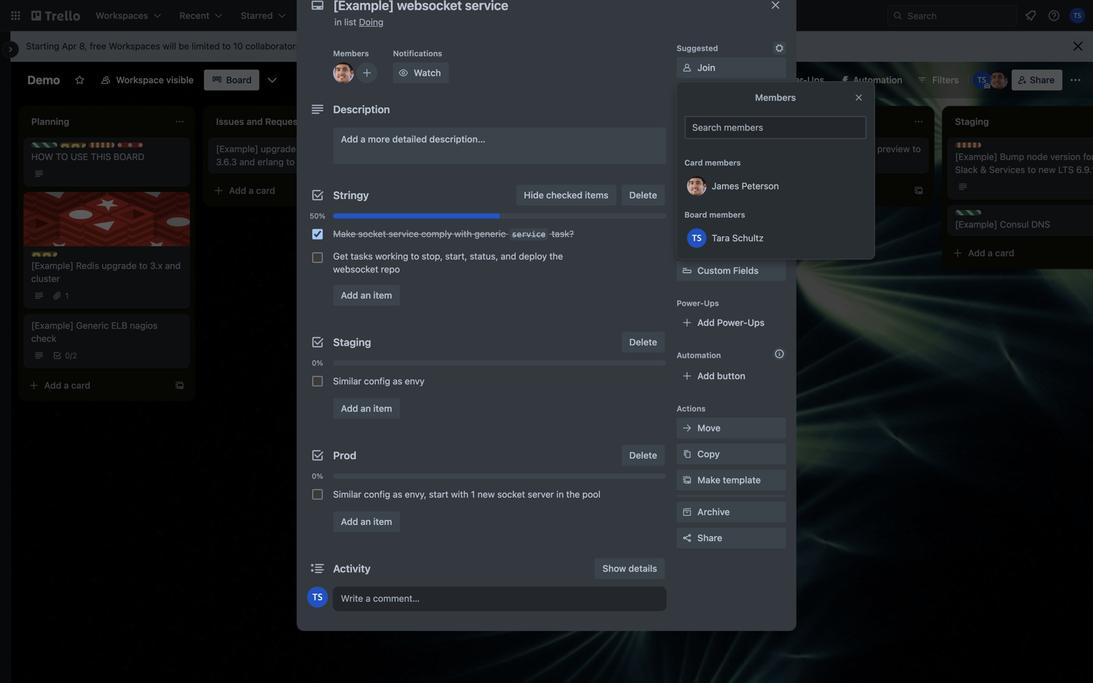 Task type: locate. For each thing, give the bounding box(es) containing it.
with inside stringy "group"
[[455, 229, 472, 239]]

how
[[31, 151, 53, 162]]

james peterson (jamespeterson93) image down card
[[688, 176, 707, 196]]

color: orange, title: "manual deploy steps" element
[[89, 143, 115, 148], [956, 143, 982, 148]]

automation up add button
[[677, 351, 722, 360]]

0%
[[312, 359, 323, 368], [312, 472, 323, 481]]

to inside [example] bump node version for slack & services to new lts 6.9.1
[[1028, 164, 1037, 175]]

[example] for [example] consul dns
[[956, 219, 998, 230]]

power- down custom fields button
[[718, 317, 748, 328]]

1 horizontal spatial share button
[[1012, 70, 1063, 91]]

sm image right power-ups button
[[835, 70, 854, 88]]

sm image for archive
[[681, 506, 694, 519]]

2 horizontal spatial 1
[[602, 161, 605, 171]]

sm image inside copy link
[[681, 448, 694, 461]]

as for prod
[[393, 489, 403, 500]]

3 an from the top
[[361, 517, 371, 527]]

2 horizontal spatial ups
[[808, 75, 825, 85]]

0 vertical spatial delete link
[[622, 185, 665, 206]]

description
[[333, 103, 390, 116]]

0 horizontal spatial more
[[332, 41, 353, 51]]

1 vertical spatial 1
[[65, 291, 69, 300]]

add a card button down [example] consul dns link
[[948, 243, 1091, 264]]

socket inside stringy "group"
[[358, 229, 386, 239]]

create from template… image for add a card button over "make socket service comply with generic service task?"
[[544, 204, 555, 214]]

a down description
[[361, 134, 366, 145]]

an up the activity
[[361, 517, 371, 527]]

sm image left cover
[[681, 238, 694, 251]]

make for make socket service comply with generic service task?
[[333, 229, 356, 239]]

an
[[361, 290, 371, 301], [361, 403, 371, 414], [361, 517, 371, 527]]

2 add an item button from the top
[[333, 398, 400, 419]]

websocket
[[631, 144, 676, 154], [333, 264, 379, 275]]

workspace
[[116, 75, 164, 85]]

as left envy,
[[393, 489, 403, 500]]

stringy group
[[307, 223, 667, 280]]

board inside board link
[[226, 75, 252, 85]]

card down [example] consul dns
[[996, 248, 1015, 258]]

starting
[[26, 41, 59, 51]]

2 delete link from the top
[[622, 332, 665, 353]]

[example] inside the [example] snowplow prod run failed 10/23
[[586, 190, 628, 201]]

1 / 4
[[602, 161, 613, 171]]

2 add an item from the top
[[341, 403, 392, 414]]

0 vertical spatial 1
[[602, 161, 605, 171]]

share
[[1031, 75, 1055, 85], [698, 533, 723, 544]]

3 delete link from the top
[[622, 445, 665, 466]]

add an item button for staging
[[333, 398, 400, 419]]

for inside [example] bump node version for slack & services to new lts 6.9.1
[[1084, 151, 1094, 162]]

to down node
[[1028, 164, 1037, 175]]

[example] for [example] upgrade rabbitmq to 3.6.3 and erlang to 19.0?
[[216, 144, 259, 154]]

2 vertical spatial power-
[[718, 317, 748, 328]]

color: yellow, title: "ready to merge" element up cluster
[[31, 252, 57, 257]]

show menu image
[[1070, 74, 1083, 87]]

add an item down repo
[[341, 290, 392, 301]]

add down "3.6.3"
[[229, 185, 246, 196]]

members down failed
[[710, 210, 746, 219]]

sm image left watch at top
[[397, 66, 410, 79]]

create from template… image
[[359, 186, 370, 196], [914, 186, 925, 196]]

0 vertical spatial with
[[455, 229, 472, 239]]

as
[[393, 376, 403, 387], [393, 489, 403, 500]]

upgrade inside the [example] redis upgrade to 3.x and cluster
[[102, 260, 137, 271]]

2 vertical spatial create from template… image
[[175, 381, 185, 391]]

power-ups
[[777, 75, 825, 85], [677, 299, 720, 308]]

button
[[718, 371, 746, 382]]

1 horizontal spatial upgrade
[[261, 144, 296, 154]]

1 create from template… image from the left
[[359, 186, 370, 196]]

nagios
[[130, 320, 158, 331]]

2 vertical spatial ups
[[748, 317, 765, 328]]

[example] inside [example] generic elb nagios check
[[31, 320, 74, 331]]

3 delete from the top
[[630, 450, 658, 461]]

1 similar from the top
[[333, 376, 362, 387]]

socket left server
[[498, 489, 526, 500]]

[example] for [example] websocket service
[[586, 144, 628, 154]]

add down [example] consul dns
[[969, 248, 986, 258]]

details
[[629, 564, 658, 574]]

1 right start
[[471, 489, 475, 500]]

2 horizontal spatial service
[[679, 144, 709, 154]]

1 left 4
[[602, 161, 605, 171]]

make for make template
[[698, 475, 721, 486]]

learn
[[306, 41, 329, 51]]

similar
[[333, 376, 362, 387], [333, 489, 362, 500]]

1 add an item button from the top
[[333, 285, 400, 306]]

2 horizontal spatial and
[[501, 251, 517, 262]]

1 horizontal spatial new
[[1039, 164, 1057, 175]]

0 vertical spatial more
[[332, 41, 353, 51]]

socket up tasks
[[358, 229, 386, 239]]

power- inside button
[[777, 75, 808, 85]]

board for board members
[[685, 210, 708, 219]]

add up the activity
[[341, 517, 358, 527]]

add a card
[[229, 185, 275, 196], [414, 203, 460, 214], [969, 248, 1015, 258], [44, 380, 90, 391]]

1 vertical spatial similar
[[333, 489, 362, 500]]

6.9.1
[[1077, 164, 1094, 175]]

1 0% from the top
[[312, 359, 323, 368]]

add an item button for prod
[[333, 512, 400, 533]]

0
[[65, 351, 70, 360]]

1 vertical spatial delete link
[[622, 332, 665, 353]]

2 0% from the top
[[312, 472, 323, 481]]

start,
[[446, 251, 468, 262]]

in left list on the left top of the page
[[335, 17, 342, 27]]

1 vertical spatial the
[[567, 489, 580, 500]]

0 vertical spatial upgrade
[[261, 144, 296, 154]]

3 add an item from the top
[[341, 517, 392, 527]]

sm image inside members link
[[681, 108, 694, 121]]

[example] add config for preview to handle avatars link
[[771, 143, 922, 169]]

2 vertical spatial an
[[361, 517, 371, 527]]

starting apr 8, free workspaces will be limited to 10 collaborators. learn more about collaborator limits
[[26, 41, 458, 51]]

an for stringy
[[361, 290, 371, 301]]

[example] up 1 / 4
[[586, 144, 628, 154]]

&
[[981, 164, 987, 175]]

consul
[[1001, 219, 1030, 230]]

tara schultz (taraschultz7) image right the open information menu icon
[[1070, 8, 1086, 23]]

0 horizontal spatial automation
[[677, 351, 722, 360]]

0 vertical spatial item
[[374, 290, 392, 301]]

make socket service comply with generic service task?
[[333, 229, 574, 239]]

to inside [example] add config for preview to handle avatars
[[913, 144, 922, 154]]

[example] up "3.6.3"
[[216, 144, 259, 154]]

[example] for [example] redis upgrade to 3.x and cluster
[[31, 260, 74, 271]]

james peterson (jamespeterson93) image right "filters"
[[990, 71, 1008, 89]]

None checkbox
[[313, 229, 323, 240]]

power- down the "custom"
[[677, 299, 704, 308]]

0 vertical spatial tara schultz (taraschultz7) image
[[973, 71, 992, 89]]

1 vertical spatial power-ups
[[677, 299, 720, 308]]

1 vertical spatial upgrade
[[102, 260, 137, 271]]

[example] inside the [example] redis upgrade to 3.x and cluster
[[31, 260, 74, 271]]

get tasks working to stop, start, status, and deploy the websocket repo
[[333, 251, 563, 275]]

and right "3.6.3"
[[240, 157, 255, 167]]

for
[[864, 144, 875, 154], [1084, 151, 1094, 162]]

add members to card image
[[362, 66, 372, 79]]

0 vertical spatial /
[[605, 161, 607, 171]]

[example] websocket service
[[586, 144, 709, 154]]

sm image
[[397, 66, 410, 79], [681, 108, 694, 121], [681, 134, 694, 147], [681, 238, 694, 251], [681, 422, 694, 435], [681, 506, 694, 519]]

color: yellow, title: "ready to merge" element up use
[[60, 143, 86, 148]]

to inside get tasks working to stop, start, status, and deploy the websocket repo
[[411, 251, 420, 262]]

james peterson (jamespeterson93) image left 'add members to card' image
[[333, 63, 354, 83]]

members up james
[[705, 158, 741, 167]]

members up labels on the right
[[698, 109, 738, 120]]

for up 6.9.1
[[1084, 151, 1094, 162]]

1 vertical spatial delete
[[630, 337, 658, 348]]

sm image inside labels link
[[681, 134, 694, 147]]

1 horizontal spatial more
[[368, 134, 390, 145]]

share button left 'show menu' 'image'
[[1012, 70, 1063, 91]]

a down [example] consul dns
[[988, 248, 993, 258]]

0 horizontal spatial upgrade
[[102, 260, 137, 271]]

add an item up the activity
[[341, 517, 392, 527]]

[example] inside '[example] migrate to longer ebs/snapshot resources ids'
[[401, 144, 443, 154]]

james peterson (jamespeterson93) image
[[990, 71, 1008, 89], [688, 176, 707, 196]]

color: green, title: "verified in staging" element up how
[[31, 143, 57, 148]]

members for card members
[[705, 158, 741, 167]]

[example] for [example] add config for preview to handle avatars
[[771, 144, 813, 154]]

watch
[[414, 67, 441, 78]]

1 vertical spatial as
[[393, 489, 403, 500]]

1 horizontal spatial create from template… image
[[544, 204, 555, 214]]

0 horizontal spatial for
[[864, 144, 875, 154]]

1 add an item from the top
[[341, 290, 392, 301]]

card down erlang at top
[[256, 185, 275, 196]]

power-ups button
[[751, 70, 833, 91]]

add an item button up the activity
[[333, 512, 400, 533]]

add an item button down similar config as envy at the bottom of page
[[333, 398, 400, 419]]

/ up items
[[605, 161, 607, 171]]

preview
[[878, 144, 911, 154]]

0 vertical spatial power-
[[777, 75, 808, 85]]

power- inside 'link'
[[718, 317, 748, 328]]

pool
[[583, 489, 601, 500]]

0 vertical spatial share
[[1031, 75, 1055, 85]]

doing
[[359, 17, 384, 27]]

1 horizontal spatial color: orange, title: "manual deploy steps" element
[[956, 143, 982, 148]]

add an item for stringy
[[341, 290, 392, 301]]

2 vertical spatial add an item button
[[333, 512, 400, 533]]

new down node
[[1039, 164, 1057, 175]]

sm image
[[774, 42, 787, 55], [681, 61, 694, 74], [835, 70, 854, 88], [681, 448, 694, 461], [681, 474, 694, 487]]

1 vertical spatial share button
[[677, 528, 787, 549]]

share button down archive link
[[677, 528, 787, 549]]

power-ups up search members text field
[[777, 75, 825, 85]]

sm image for watch
[[397, 66, 410, 79]]

config inside [example] add config for preview to handle avatars
[[835, 144, 861, 154]]

1 horizontal spatial power-
[[718, 317, 748, 328]]

0 horizontal spatial ups
[[704, 299, 720, 308]]

color: yellow, title: "ready to merge" element
[[60, 143, 86, 148], [31, 252, 57, 257]]

0 vertical spatial new
[[1039, 164, 1057, 175]]

to up resources
[[480, 144, 489, 154]]

sm image inside the "automation" button
[[835, 70, 854, 88]]

add down check
[[44, 380, 61, 391]]

3.x
[[150, 260, 163, 271]]

2 similar from the top
[[333, 489, 362, 500]]

[example] generic elb nagios check
[[31, 320, 158, 344]]

0 vertical spatial make
[[333, 229, 356, 239]]

1 horizontal spatial color: yellow, title: "ready to merge" element
[[60, 143, 86, 148]]

0 vertical spatial websocket
[[631, 144, 676, 154]]

upgrade up erlang at top
[[261, 144, 296, 154]]

1 vertical spatial members
[[710, 210, 746, 219]]

sm image up power-ups button
[[774, 42, 787, 55]]

1 an from the top
[[361, 290, 371, 301]]

[example] inside [example] add config for preview to handle avatars
[[771, 144, 813, 154]]

2 color: orange, title: "manual deploy steps" element from the left
[[956, 143, 982, 148]]

add down description
[[341, 134, 358, 145]]

sm image left make template at bottom
[[681, 474, 694, 487]]

labels
[[698, 135, 726, 146]]

peterson
[[742, 181, 780, 191]]

sm image for move
[[681, 422, 694, 435]]

3 item from the top
[[374, 517, 392, 527]]

comply
[[422, 229, 452, 239]]

1 vertical spatial socket
[[498, 489, 526, 500]]

color: green, title: "verified in staging" element
[[31, 143, 57, 148], [956, 210, 982, 216]]

/ down [example] generic elb nagios check
[[70, 351, 72, 360]]

add an item for prod
[[341, 517, 392, 527]]

2 delete from the top
[[630, 337, 658, 348]]

service for socket
[[389, 229, 419, 239]]

1 vertical spatial color: green, title: "verified in staging" element
[[956, 210, 982, 216]]

2 vertical spatial config
[[364, 489, 391, 500]]

2 vertical spatial delete
[[630, 450, 658, 461]]

Similar config as envy checkbox
[[313, 376, 323, 387]]

for left the preview
[[864, 144, 875, 154]]

service up card
[[679, 144, 709, 154]]

the inside get tasks working to stop, start, status, and deploy the websocket repo
[[550, 251, 563, 262]]

1 vertical spatial item
[[374, 403, 392, 414]]

new right start
[[478, 489, 495, 500]]

1 vertical spatial new
[[478, 489, 495, 500]]

tara schultz (taraschultz7) image
[[973, 71, 992, 89], [307, 587, 328, 608]]

Search field
[[904, 6, 1018, 25]]

2 as from the top
[[393, 489, 403, 500]]

1 as from the top
[[393, 376, 403, 387]]

1 horizontal spatial service
[[512, 230, 546, 239]]

add inside [example] add config for preview to handle avatars
[[816, 144, 833, 154]]

None text field
[[327, 0, 757, 17]]

config
[[835, 144, 861, 154], [364, 376, 391, 387], [364, 489, 391, 500]]

0 vertical spatial members
[[333, 49, 369, 58]]

run
[[697, 190, 711, 201]]

new
[[1039, 164, 1057, 175], [478, 489, 495, 500]]

will
[[163, 41, 176, 51]]

1 vertical spatial share
[[698, 533, 723, 544]]

[example] up handle
[[771, 144, 813, 154]]

and right the 3.x
[[165, 260, 181, 271]]

0% for staging
[[312, 359, 323, 368]]

deploy
[[519, 251, 547, 262]]

sm image inside join link
[[681, 61, 694, 74]]

sm image inside cover link
[[681, 238, 694, 251]]

service for websocket
[[679, 144, 709, 154]]

generic
[[76, 320, 109, 331]]

[example] up 10/23
[[586, 190, 628, 201]]

sm image up card
[[681, 134, 694, 147]]

[example] for [example] generic elb nagios check
[[31, 320, 74, 331]]

[example] inside [example] bump node version for slack & services to new lts 6.9.1
[[956, 151, 998, 162]]

1 horizontal spatial ups
[[748, 317, 765, 328]]

to left the 3.x
[[139, 260, 148, 271]]

1 horizontal spatial for
[[1084, 151, 1094, 162]]

primary element
[[0, 0, 1094, 31]]

sm image for join
[[681, 61, 694, 74]]

sm image left "copy"
[[681, 448, 694, 461]]

1 horizontal spatial create from template… image
[[914, 186, 925, 196]]

checklist button
[[677, 156, 787, 177]]

and left deploy
[[501, 251, 517, 262]]

0 horizontal spatial tara schultz (taraschultz7) image
[[307, 587, 328, 608]]

sm image inside move link
[[681, 422, 694, 435]]

ebs/snapshot
[[401, 157, 459, 167]]

a down the [example] upgrade rabbitmq to 3.6.3 and erlang to 19.0?
[[249, 185, 254, 196]]

1 vertical spatial james peterson (jamespeterson93) image
[[724, 158, 740, 174]]

0 horizontal spatial the
[[550, 251, 563, 262]]

0 horizontal spatial color: orange, title: "manual deploy steps" element
[[89, 143, 115, 148]]

tara schultz button
[[685, 225, 867, 251]]

/
[[605, 161, 607, 171], [70, 351, 72, 360]]

8,
[[79, 41, 87, 51]]

1 vertical spatial automation
[[677, 351, 722, 360]]

add an item button down repo
[[333, 285, 400, 306]]

in right server
[[557, 489, 564, 500]]

2 create from template… image from the left
[[914, 186, 925, 196]]

1 delete from the top
[[630, 190, 658, 201]]

board for board
[[226, 75, 252, 85]]

upgrade
[[261, 144, 296, 154], [102, 260, 137, 271]]

sm image inside archive link
[[681, 506, 694, 519]]

color: green, title: "verified in staging" element up [example] consul dns
[[956, 210, 982, 216]]

config for staging
[[364, 376, 391, 387]]

[example] inside the [example] upgrade rabbitmq to 3.6.3 and erlang to 19.0?
[[216, 144, 259, 154]]

tara schultz (taraschultz7) image inside tara schultz button
[[688, 229, 707, 248]]

make inside stringy "group"
[[333, 229, 356, 239]]

sm image inside watch button
[[397, 66, 410, 79]]

ups inside power-ups button
[[808, 75, 825, 85]]

and inside the [example] upgrade rabbitmq to 3.6.3 and erlang to 19.0?
[[240, 157, 255, 167]]

add up avatars
[[816, 144, 833, 154]]

sm image down the add to card
[[681, 108, 694, 121]]

to inside the [example] redis upgrade to 3.x and cluster
[[139, 260, 148, 271]]

collaborator
[[382, 41, 433, 51]]

1 for 1 / 4
[[602, 161, 605, 171]]

activity
[[333, 563, 371, 575]]

and inside the [example] redis upgrade to 3.x and cluster
[[165, 260, 181, 271]]

2 vertical spatial 1
[[471, 489, 475, 500]]

create from template… image for [example] add config for preview to handle avatars
[[914, 186, 925, 196]]

0 vertical spatial power-ups
[[777, 75, 825, 85]]

automation
[[854, 75, 903, 85], [677, 351, 722, 360]]

tara schultz (taraschultz7) image left tara
[[688, 229, 707, 248]]

add a card button down 2 on the bottom of page
[[23, 375, 167, 396]]

1 horizontal spatial board
[[685, 210, 708, 219]]

make
[[333, 229, 356, 239], [698, 475, 721, 486]]

the
[[550, 251, 563, 262], [567, 489, 580, 500]]

1 horizontal spatial and
[[240, 157, 255, 167]]

tasks
[[351, 251, 373, 262]]

0 horizontal spatial board
[[226, 75, 252, 85]]

Write a comment text field
[[333, 587, 667, 611]]

similar right similar config as envy, start with 1 new socket server in the pool option
[[333, 489, 362, 500]]

with up start,
[[455, 229, 472, 239]]

version
[[1051, 151, 1082, 162]]

sm image left join
[[681, 61, 694, 74]]

power- up search members text field
[[777, 75, 808, 85]]

0 vertical spatial an
[[361, 290, 371, 301]]

sm image down actions
[[681, 422, 694, 435]]

services
[[990, 164, 1026, 175]]

websocket inside get tasks working to stop, start, status, and deploy the websocket repo
[[333, 264, 379, 275]]

0 horizontal spatial james peterson (jamespeterson93) image
[[688, 176, 707, 196]]

an for staging
[[361, 403, 371, 414]]

websocket down tasks
[[333, 264, 379, 275]]

cluster
[[31, 273, 60, 284]]

check
[[31, 333, 56, 344]]

1 vertical spatial an
[[361, 403, 371, 414]]

0 horizontal spatial and
[[165, 260, 181, 271]]

0 horizontal spatial power-
[[677, 299, 704, 308]]

config left envy
[[364, 376, 391, 387]]

2 an from the top
[[361, 403, 371, 414]]

3 add an item button from the top
[[333, 512, 400, 533]]

share left 'show menu' 'image'
[[1031, 75, 1055, 85]]

0 vertical spatial color: green, title: "verified in staging" element
[[31, 143, 57, 148]]

server
[[528, 489, 554, 500]]

make up get
[[333, 229, 356, 239]]

automation inside button
[[854, 75, 903, 85]]

0 horizontal spatial tara schultz (taraschultz7) image
[[688, 229, 707, 248]]

james peterson (jamespeterson93) image up james
[[724, 158, 740, 174]]

search image
[[893, 10, 904, 21]]

automation left filters 'button'
[[854, 75, 903, 85]]

2 item from the top
[[374, 403, 392, 414]]

0 horizontal spatial color: yellow, title: "ready to merge" element
[[31, 252, 57, 257]]

item for stringy
[[374, 290, 392, 301]]

add an item down similar config as envy at the bottom of page
[[341, 403, 392, 414]]

custom fields button
[[677, 264, 787, 277]]

delete link
[[622, 185, 665, 206], [622, 332, 665, 353], [622, 445, 665, 466]]

0 vertical spatial automation
[[854, 75, 903, 85]]

1 horizontal spatial tara schultz (taraschultz7) image
[[1070, 8, 1086, 23]]

0 horizontal spatial socket
[[358, 229, 386, 239]]

sm image for suggested
[[774, 42, 787, 55]]

members up 'add members to card' image
[[333, 49, 369, 58]]

redis
[[76, 260, 99, 271]]

Get tasks working to stop, start, status, and deploy the websocket repo checkbox
[[313, 253, 323, 263]]

1 horizontal spatial power-ups
[[777, 75, 825, 85]]

add a card button
[[208, 180, 352, 201], [393, 199, 537, 219], [948, 243, 1091, 264], [23, 375, 167, 396]]

0 vertical spatial add an item
[[341, 290, 392, 301]]

1 up [example] generic elb nagios check
[[65, 291, 69, 300]]

board left customize views image
[[226, 75, 252, 85]]

sm image for copy
[[681, 448, 694, 461]]

make inside make template link
[[698, 475, 721, 486]]

tara schultz (taraschultz7) image
[[1070, 8, 1086, 23], [688, 229, 707, 248]]

in
[[335, 17, 342, 27], [557, 489, 564, 500]]

sm image inside make template link
[[681, 474, 694, 487]]

collaborators.
[[246, 41, 303, 51]]

1 vertical spatial add an item
[[341, 403, 392, 414]]

add down the "custom"
[[698, 317, 715, 328]]

tara schultz
[[712, 233, 764, 244]]

0% for prod
[[312, 472, 323, 481]]

sm image left the archive on the bottom
[[681, 506, 694, 519]]

similar for prod
[[333, 489, 362, 500]]

ups down fields
[[748, 317, 765, 328]]

item for prod
[[374, 517, 392, 527]]

workspace visible
[[116, 75, 194, 85]]

checked
[[547, 190, 583, 201]]

0 horizontal spatial 1
[[65, 291, 69, 300]]

repo
[[381, 264, 400, 275]]

1 vertical spatial board
[[685, 210, 708, 219]]

an for prod
[[361, 517, 371, 527]]

1 item from the top
[[374, 290, 392, 301]]

0 horizontal spatial power-ups
[[677, 299, 720, 308]]

an down tasks
[[361, 290, 371, 301]]

more
[[332, 41, 353, 51], [368, 134, 390, 145]]

create from template… image
[[544, 204, 555, 214], [729, 232, 740, 243], [175, 381, 185, 391]]

[example] consul dns link
[[956, 218, 1094, 231]]

1 vertical spatial make
[[698, 475, 721, 486]]

list
[[345, 17, 357, 27]]

a up comply
[[434, 203, 439, 214]]

add an item button
[[333, 285, 400, 306], [333, 398, 400, 419], [333, 512, 400, 533]]

james peterson (jamespeterson93) image
[[333, 63, 354, 83], [724, 158, 740, 174]]

more left detailed
[[368, 134, 390, 145]]

10
[[233, 41, 243, 51]]

0 vertical spatial create from template… image
[[544, 204, 555, 214]]

[example] up ebs/snapshot
[[401, 144, 443, 154]]

1 vertical spatial websocket
[[333, 264, 379, 275]]

0 vertical spatial james peterson (jamespeterson93) image
[[333, 63, 354, 83]]



Task type: vqa. For each thing, say whether or not it's contained in the screenshot.
Tara Schultz
yes



Task type: describe. For each thing, give the bounding box(es) containing it.
as for staging
[[393, 376, 403, 387]]

a down 0 in the bottom left of the page
[[64, 380, 69, 391]]

[example] snowplow prod run failed 10/23
[[586, 190, 736, 214]]

2
[[72, 351, 77, 360]]

description…
[[430, 134, 486, 145]]

similar for staging
[[333, 376, 362, 387]]

bump
[[1001, 151, 1025, 162]]

about
[[356, 41, 380, 51]]

none checkbox inside stringy "group"
[[313, 229, 323, 240]]

add a card button up "make socket service comply with generic service task?"
[[393, 199, 537, 219]]

james peterson button
[[685, 173, 867, 199]]

[example] redis upgrade to 3.x and cluster
[[31, 260, 181, 284]]

1 horizontal spatial james peterson (jamespeterson93) image
[[990, 71, 1008, 89]]

2 horizontal spatial members
[[756, 92, 797, 103]]

card up members link
[[704, 91, 722, 100]]

watch button
[[393, 63, 449, 83]]

to left 10
[[222, 41, 231, 51]]

delete link for staging
[[622, 332, 665, 353]]

create button
[[377, 5, 422, 26]]

sm image for automation
[[835, 70, 854, 88]]

add up comply
[[414, 203, 431, 214]]

/ for 0
[[70, 351, 72, 360]]

slack
[[956, 164, 979, 175]]

limits
[[435, 41, 458, 51]]

4
[[607, 161, 613, 171]]

star or unstar board image
[[74, 75, 85, 85]]

[example] snowplow prod run failed 10/23 link
[[586, 189, 737, 216]]

detailed
[[393, 134, 427, 145]]

to right rabbitmq
[[339, 144, 347, 154]]

rabbitmq
[[298, 144, 336, 154]]

50%
[[310, 212, 326, 220]]

snowplow
[[631, 190, 673, 201]]

ups inside add power-ups 'link'
[[748, 317, 765, 328]]

upgrade inside the [example] upgrade rabbitmq to 3.6.3 and erlang to 19.0?
[[261, 144, 296, 154]]

1 vertical spatial with
[[451, 489, 469, 500]]

1 horizontal spatial members
[[698, 109, 738, 120]]

1 delete link from the top
[[622, 185, 665, 206]]

task?
[[552, 229, 574, 239]]

to
[[56, 151, 68, 162]]

be
[[179, 41, 189, 51]]

1 horizontal spatial share
[[1031, 75, 1055, 85]]

apr
[[62, 41, 77, 51]]

1 vertical spatial more
[[368, 134, 390, 145]]

0 notifications image
[[1024, 8, 1039, 23]]

[example] migrate to longer ebs/snapshot resources ids
[[401, 144, 519, 167]]

Similar config as envy, start with 1 new socket server in the pool checkbox
[[313, 490, 323, 500]]

tara
[[712, 233, 730, 244]]

cover
[[698, 239, 723, 250]]

filters
[[933, 75, 960, 85]]

show details link
[[595, 559, 665, 579]]

1 horizontal spatial websocket
[[631, 144, 676, 154]]

handle
[[771, 157, 799, 167]]

board
[[114, 151, 145, 162]]

[example] for [example] migrate to longer ebs/snapshot resources ids
[[401, 144, 443, 154]]

members link
[[677, 104, 787, 125]]

1 vertical spatial ups
[[704, 299, 720, 308]]

add an item button for stringy
[[333, 285, 400, 306]]

19.0?
[[297, 157, 319, 167]]

0 / 2
[[65, 351, 77, 360]]

to left 19.0?
[[286, 157, 295, 167]]

stop,
[[422, 251, 443, 262]]

copy
[[698, 449, 720, 460]]

1 for 1
[[65, 291, 69, 300]]

1 horizontal spatial color: green, title: "verified in staging" element
[[956, 210, 982, 216]]

1 vertical spatial power-
[[677, 299, 704, 308]]

0 vertical spatial share button
[[1012, 70, 1063, 91]]

add a card button down erlang at top
[[208, 180, 352, 201]]

hide checked items link
[[517, 185, 617, 206]]

learn more about collaborator limits link
[[306, 41, 458, 51]]

similar config as envy
[[333, 376, 425, 387]]

and inside get tasks working to stop, start, status, and deploy the websocket repo
[[501, 251, 517, 262]]

archive
[[698, 507, 730, 518]]

hide
[[524, 190, 544, 201]]

[example] redis upgrade to 3.x and cluster link
[[31, 259, 182, 285]]

hide checked items
[[524, 190, 609, 201]]

ids
[[506, 157, 519, 167]]

automation button
[[835, 70, 911, 91]]

members for board members
[[710, 210, 746, 219]]

sm image for labels
[[681, 134, 694, 147]]

add power-ups link
[[677, 313, 787, 333]]

dates button
[[677, 182, 787, 203]]

add a more detailed description… link
[[333, 128, 667, 164]]

0 vertical spatial in
[[335, 17, 342, 27]]

prod
[[675, 190, 694, 201]]

add down suggested
[[677, 91, 692, 100]]

sm image for make template
[[681, 474, 694, 487]]

create from template… image for add a card button under 2 on the bottom of page
[[175, 381, 185, 391]]

add to card
[[677, 91, 722, 100]]

[example] migrate to longer ebs/snapshot resources ids link
[[401, 143, 552, 169]]

card down 2 on the bottom of page
[[71, 380, 90, 391]]

config for prod
[[364, 489, 391, 500]]

in list doing
[[335, 17, 384, 27]]

add a card down 0 in the bottom left of the page
[[44, 380, 90, 391]]

open information menu image
[[1048, 9, 1061, 22]]

service inside "make socket service comply with generic service task?"
[[512, 230, 546, 239]]

[example] for [example] bump node version for slack & services to new lts 6.9.1
[[956, 151, 998, 162]]

make template
[[698, 475, 761, 486]]

and for [example] redis upgrade to 3.x and cluster
[[165, 260, 181, 271]]

0 vertical spatial color: yellow, title: "ready to merge" element
[[60, 143, 86, 148]]

sm image for cover
[[681, 238, 694, 251]]

item for staging
[[374, 403, 392, 414]]

0 horizontal spatial members
[[333, 49, 369, 58]]

template
[[723, 475, 761, 486]]

and for [example] upgrade rabbitmq to 3.6.3 and erlang to 19.0?
[[240, 157, 255, 167]]

add down similar config as envy at the bottom of page
[[341, 403, 358, 414]]

dns
[[1032, 219, 1051, 230]]

color: red, title: "unshippable!" element
[[117, 143, 180, 152]]

1 horizontal spatial james peterson (jamespeterson93) image
[[724, 158, 740, 174]]

add down get
[[341, 290, 358, 301]]

[example] for [example] snowplow prod run failed 10/23
[[586, 190, 628, 201]]

add button button
[[677, 366, 787, 387]]

add button
[[698, 371, 746, 382]]

cover link
[[677, 234, 787, 255]]

status,
[[470, 251, 499, 262]]

delete for staging
[[630, 337, 658, 348]]

/ for 1
[[605, 161, 607, 171]]

to inside '[example] migrate to longer ebs/snapshot resources ids'
[[480, 144, 489, 154]]

add an item for staging
[[341, 403, 392, 414]]

show
[[603, 564, 627, 574]]

elb
[[111, 320, 128, 331]]

schultz
[[733, 233, 764, 244]]

envy
[[405, 376, 425, 387]]

james peterson
[[712, 181, 780, 191]]

0 horizontal spatial color: green, title: "verified in staging" element
[[31, 143, 57, 148]]

customize views image
[[266, 74, 279, 87]]

0 horizontal spatial new
[[478, 489, 495, 500]]

delete link for prod
[[622, 445, 665, 466]]

new inside [example] bump node version for slack & services to new lts 6.9.1
[[1039, 164, 1057, 175]]

add a card down erlang at top
[[229, 185, 275, 196]]

copy link
[[677, 444, 787, 465]]

stringy
[[333, 189, 369, 202]]

2 horizontal spatial create from template… image
[[729, 232, 740, 243]]

[example] add config for preview to handle avatars
[[771, 144, 922, 167]]

free
[[90, 41, 106, 51]]

add left the button
[[698, 371, 715, 382]]

add a card down [example] consul dns
[[969, 248, 1015, 258]]

sm image for members
[[681, 108, 694, 121]]

0 vertical spatial tara schultz (taraschultz7) image
[[1070, 8, 1086, 23]]

Board name text field
[[21, 70, 67, 91]]

dates
[[698, 187, 723, 198]]

migrate
[[446, 144, 478, 154]]

james peterson (jamespeterson93) image inside james peterson button
[[688, 176, 707, 196]]

attachment
[[698, 213, 748, 224]]

card up "make socket service comply with generic service task?"
[[441, 203, 460, 214]]

1 vertical spatial color: yellow, title: "ready to merge" element
[[31, 252, 57, 257]]

delete for prod
[[630, 450, 658, 461]]

1 color: orange, title: "manual deploy steps" element from the left
[[89, 143, 115, 148]]

for inside [example] add config for preview to handle avatars
[[864, 144, 875, 154]]

workspace visible button
[[93, 70, 202, 91]]

make template link
[[677, 470, 787, 491]]

this
[[91, 151, 111, 162]]

[example] upgrade rabbitmq to 3.6.3 and erlang to 19.0? link
[[216, 143, 367, 169]]

power-ups inside button
[[777, 75, 825, 85]]

Search members text field
[[685, 116, 867, 139]]

switch to… image
[[9, 9, 22, 22]]

how to use this board link
[[31, 150, 182, 163]]

resources
[[462, 157, 503, 167]]

[example] upgrade rabbitmq to 3.6.3 and erlang to 19.0?
[[216, 144, 347, 167]]

custom
[[698, 265, 731, 276]]

visible
[[166, 75, 194, 85]]

[example] websocket service link
[[586, 143, 737, 156]]

staging
[[333, 336, 371, 349]]

longer
[[491, 144, 518, 154]]

add a card up comply
[[414, 203, 460, 214]]

0 horizontal spatial share
[[698, 533, 723, 544]]

1 horizontal spatial 1
[[471, 489, 475, 500]]

1 horizontal spatial in
[[557, 489, 564, 500]]

to down join
[[695, 91, 702, 100]]

0 horizontal spatial share button
[[677, 528, 787, 549]]

unshippable!
[[130, 143, 180, 152]]

create from template… image for [example] upgrade rabbitmq to 3.6.3 and erlang to 19.0?
[[359, 186, 370, 196]]



